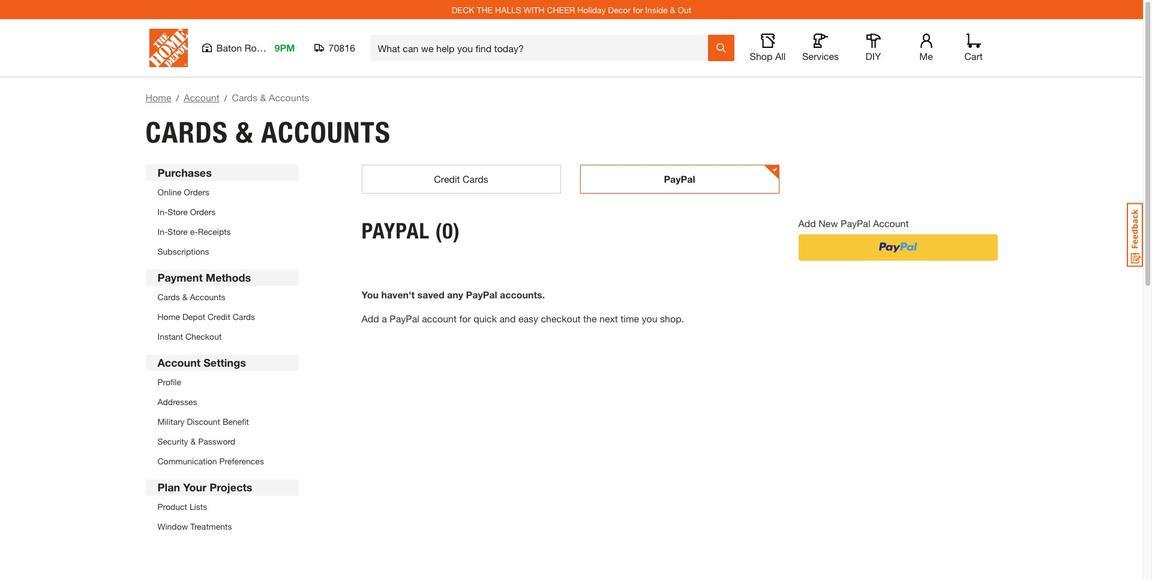 Task type: vqa. For each thing, say whether or not it's contained in the screenshot.
Account
yes



Task type: locate. For each thing, give the bounding box(es) containing it.
in- for in-store orders
[[158, 207, 168, 217]]

password
[[198, 437, 235, 447]]

credit
[[434, 173, 460, 185], [208, 312, 230, 322]]

paypal button
[[580, 165, 779, 194]]

in-store orders
[[158, 207, 216, 217]]

1 vertical spatial in-
[[158, 227, 168, 237]]

profile link
[[158, 377, 181, 388]]

benefit
[[223, 417, 249, 427]]

1 vertical spatial for
[[459, 313, 471, 325]]

& down home / account / cards & accounts
[[236, 115, 254, 150]]

1 vertical spatial home
[[158, 312, 180, 322]]

cards & accounts link
[[158, 292, 225, 302]]

credit cards
[[434, 173, 488, 185]]

store
[[168, 207, 188, 217], [168, 227, 188, 237]]

for left quick
[[459, 313, 471, 325]]

store left e-
[[168, 227, 188, 237]]

in-store orders link
[[158, 207, 216, 217]]

)
[[453, 218, 460, 244]]

1 in- from the top
[[158, 207, 168, 217]]

services
[[802, 50, 839, 62]]

0 horizontal spatial add
[[362, 313, 379, 325]]

0 vertical spatial credit
[[434, 173, 460, 185]]

in- up subscriptions link
[[158, 227, 168, 237]]

settings
[[204, 356, 246, 370]]

1 vertical spatial add
[[362, 313, 379, 325]]

add left new
[[799, 218, 816, 229]]

0 vertical spatial store
[[168, 207, 188, 217]]

online orders
[[158, 187, 209, 197]]

accounts.
[[500, 289, 545, 301]]

in-store e-receipts
[[158, 227, 231, 237]]

home depot credit cards link
[[158, 312, 255, 322]]

product lists
[[158, 502, 207, 513]]

0 vertical spatial add
[[799, 218, 816, 229]]

shop all button
[[749, 34, 787, 62]]

preferences
[[219, 457, 264, 467]]

decor
[[608, 5, 631, 15]]

1 horizontal spatial /
[[224, 93, 227, 103]]

add
[[799, 218, 816, 229], [362, 313, 379, 325]]

military discount benefit link
[[158, 417, 249, 427]]

depot
[[182, 312, 205, 322]]

addresses
[[158, 397, 197, 408]]

subscriptions
[[158, 247, 209, 257]]

orders up in-store e-receipts link at the left of the page
[[190, 207, 216, 217]]

holiday
[[577, 5, 606, 15]]

purchases
[[158, 166, 212, 179]]

online
[[158, 187, 182, 197]]

for left 'inside'
[[633, 5, 643, 15]]

methods
[[206, 271, 251, 284]]

/ right account link
[[224, 93, 227, 103]]

/ right home link
[[176, 93, 179, 103]]

& right security
[[191, 437, 196, 447]]

discount
[[187, 417, 220, 427]]

2 in- from the top
[[158, 227, 168, 237]]

0 vertical spatial account
[[184, 92, 219, 103]]

the
[[477, 5, 493, 15]]

account
[[422, 313, 457, 325]]

account settings
[[158, 356, 246, 370]]

0 horizontal spatial for
[[459, 313, 471, 325]]

profile
[[158, 377, 181, 388]]

1 horizontal spatial add
[[799, 218, 816, 229]]

0 vertical spatial orders
[[184, 187, 209, 197]]

orders
[[184, 187, 209, 197], [190, 207, 216, 217]]

0 horizontal spatial accounts
[[190, 292, 225, 302]]

1 vertical spatial store
[[168, 227, 188, 237]]

accounts up cards & accounts
[[269, 92, 309, 103]]

product
[[158, 502, 187, 513]]

diy
[[866, 50, 881, 62]]

0 horizontal spatial credit
[[208, 312, 230, 322]]

home depot credit cards
[[158, 312, 255, 322]]

diy button
[[854, 34, 893, 62]]

0
[[442, 218, 453, 244]]

orders up in-store orders
[[184, 187, 209, 197]]

What can we help you find today? search field
[[378, 35, 707, 61]]

& for cards & accounts
[[236, 115, 254, 150]]

store for e-
[[168, 227, 188, 237]]

0 vertical spatial for
[[633, 5, 643, 15]]

1 horizontal spatial accounts
[[269, 92, 309, 103]]

cards
[[232, 92, 258, 103], [463, 173, 488, 185], [158, 292, 180, 302], [233, 312, 255, 322]]

window treatments
[[158, 522, 232, 532]]

credit up 0
[[434, 173, 460, 185]]

credit inside button
[[434, 173, 460, 185]]

paypal inside "button"
[[664, 173, 695, 185]]

military
[[158, 417, 185, 427]]

shop all
[[750, 50, 786, 62]]

checkout
[[185, 332, 222, 342]]

0 horizontal spatial /
[[176, 93, 179, 103]]

home
[[146, 92, 171, 103], [158, 312, 180, 322]]

lists
[[190, 502, 207, 513]]

2 store from the top
[[168, 227, 188, 237]]

communication
[[158, 457, 217, 467]]

shop
[[750, 50, 773, 62]]

&
[[670, 5, 676, 15], [260, 92, 266, 103], [236, 115, 254, 150], [182, 292, 188, 302], [191, 437, 196, 447]]

you
[[362, 289, 379, 301]]

credit right depot
[[208, 312, 230, 322]]

security
[[158, 437, 188, 447]]

paypal ( 0 )
[[362, 218, 460, 244]]

any
[[447, 289, 463, 301]]

0 vertical spatial in-
[[158, 207, 168, 217]]

rouge
[[245, 42, 273, 53]]

in-
[[158, 207, 168, 217], [158, 227, 168, 237]]

accounts
[[269, 92, 309, 103], [190, 292, 225, 302]]

addresses link
[[158, 397, 197, 408]]

& for security & password
[[191, 437, 196, 447]]

store down online orders link
[[168, 207, 188, 217]]

1 horizontal spatial credit
[[434, 173, 460, 185]]

checkout
[[541, 313, 581, 325]]

home link
[[146, 92, 171, 103]]

cards inside button
[[463, 173, 488, 185]]

a
[[382, 313, 387, 325]]

1 store from the top
[[168, 207, 188, 217]]

add left a
[[362, 313, 379, 325]]

home left account link
[[146, 92, 171, 103]]

& down payment
[[182, 292, 188, 302]]

cheer
[[547, 5, 575, 15]]

all
[[775, 50, 786, 62]]

home / account / cards & accounts
[[146, 92, 309, 103]]

deck
[[452, 5, 474, 15]]

me
[[920, 50, 933, 62]]

paypal
[[664, 173, 695, 185], [841, 218, 871, 229], [466, 289, 497, 301], [390, 313, 419, 325]]

accounts down payment methods
[[190, 292, 225, 302]]

home up instant
[[158, 312, 180, 322]]

& up cards & accounts
[[260, 92, 266, 103]]

services button
[[802, 34, 840, 62]]

store for orders
[[168, 207, 188, 217]]

0 vertical spatial home
[[146, 92, 171, 103]]

in- down online
[[158, 207, 168, 217]]



Task type: describe. For each thing, give the bounding box(es) containing it.
instant checkout
[[158, 332, 222, 342]]

and
[[500, 313, 516, 325]]

feedback link image
[[1127, 203, 1143, 268]]

quick
[[474, 313, 497, 325]]

saved
[[417, 289, 445, 301]]

add new paypal account
[[799, 218, 909, 229]]

2 / from the left
[[224, 93, 227, 103]]

1 vertical spatial orders
[[190, 207, 216, 217]]

70816
[[329, 42, 355, 53]]

add a paypal account for quick and easy checkout the next time you shop.
[[362, 313, 684, 325]]

2 vertical spatial account
[[158, 356, 201, 370]]

in-store e-receipts link
[[158, 227, 231, 237]]

receipts
[[198, 227, 231, 237]]

with
[[524, 5, 545, 15]]

plan
[[158, 481, 180, 495]]

you haven't saved any paypal accounts.
[[362, 289, 545, 301]]

communication preferences
[[158, 457, 264, 467]]

military discount benefit
[[158, 417, 249, 427]]

payment methods
[[158, 271, 251, 284]]

window
[[158, 522, 188, 532]]

e-
[[190, 227, 198, 237]]

instant
[[158, 332, 183, 342]]

new
[[819, 218, 838, 229]]

instant checkout link
[[158, 332, 222, 342]]

& left out
[[670, 5, 676, 15]]

paypal
[[362, 218, 430, 244]]

9pm
[[275, 42, 295, 53]]

accounts
[[261, 115, 391, 150]]

the home depot logo image
[[149, 29, 188, 67]]

cards
[[146, 115, 228, 150]]

plan your projects
[[158, 481, 252, 495]]

you
[[642, 313, 658, 325]]

subscriptions link
[[158, 247, 209, 257]]

add for add a paypal account for quick and easy checkout the next time you shop.
[[362, 313, 379, 325]]

0 vertical spatial accounts
[[269, 92, 309, 103]]

inside
[[645, 5, 668, 15]]

1 horizontal spatial for
[[633, 5, 643, 15]]

the
[[583, 313, 597, 325]]

cards & accounts
[[158, 292, 225, 302]]

home for account
[[146, 92, 171, 103]]

shop.
[[660, 313, 684, 325]]

cards & accounts
[[146, 115, 391, 150]]

next
[[600, 313, 618, 325]]

in- for in-store e-receipts
[[158, 227, 168, 237]]

1 vertical spatial accounts
[[190, 292, 225, 302]]

credit cards button
[[362, 165, 561, 194]]

halls
[[495, 5, 521, 15]]

1 vertical spatial credit
[[208, 312, 230, 322]]

window treatments link
[[158, 522, 232, 532]]

baton rouge 9pm
[[216, 42, 295, 53]]

communication preferences link
[[158, 457, 264, 467]]

cart link
[[961, 34, 987, 62]]

easy
[[518, 313, 538, 325]]

me button
[[907, 34, 946, 62]]

product lists link
[[158, 502, 207, 513]]

& for cards & accounts
[[182, 292, 188, 302]]

deck the halls with cheer holiday decor for inside & out link
[[452, 5, 692, 15]]

time
[[621, 313, 639, 325]]

out
[[678, 5, 692, 15]]

projects
[[210, 481, 252, 495]]

add for add new paypal account
[[799, 218, 816, 229]]

haven't
[[381, 289, 415, 301]]

1 vertical spatial account
[[873, 218, 909, 229]]

baton
[[216, 42, 242, 53]]

account link
[[184, 92, 219, 103]]

security & password link
[[158, 437, 235, 447]]

1 / from the left
[[176, 93, 179, 103]]

home for credit
[[158, 312, 180, 322]]

deck the halls with cheer holiday decor for inside & out
[[452, 5, 692, 15]]

cart
[[965, 50, 983, 62]]

treatments
[[190, 522, 232, 532]]



